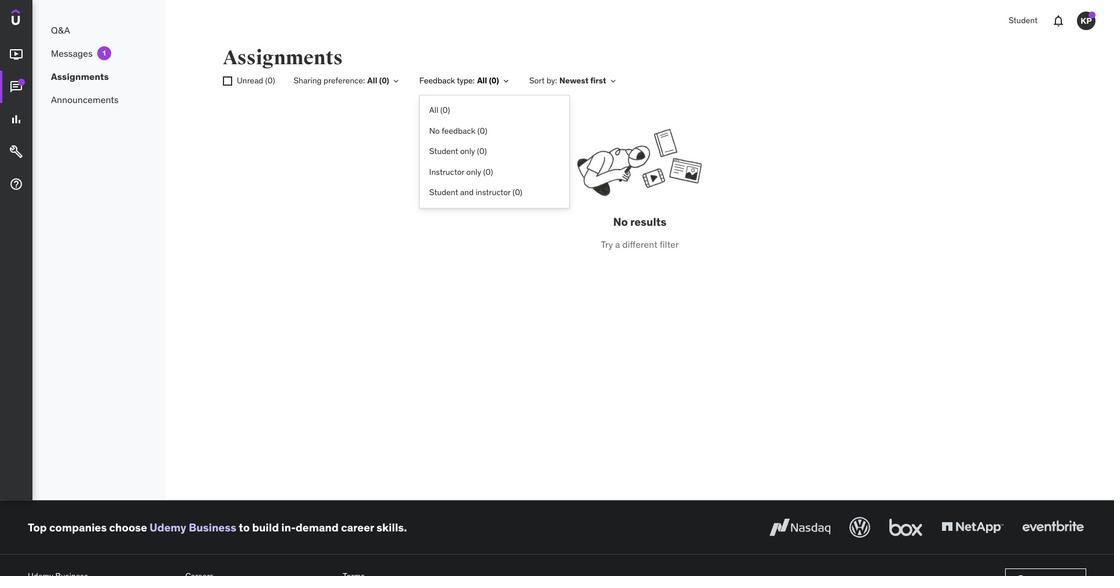 Task type: locate. For each thing, give the bounding box(es) containing it.
different
[[622, 238, 658, 250]]

announcements
[[51, 94, 119, 105]]

unread (0)
[[237, 75, 275, 86]]

no for no feedback (0)
[[429, 125, 440, 136]]

medium image
[[9, 80, 23, 94], [9, 145, 23, 159], [9, 177, 23, 191]]

(0) up no feedback (0)
[[440, 105, 450, 115]]

sort
[[529, 75, 545, 86]]

0 horizontal spatial xsmall image
[[392, 76, 401, 86]]

only
[[460, 146, 475, 156], [466, 167, 481, 177]]

all (0)
[[429, 105, 450, 115]]

xsmall image left feedback
[[392, 76, 401, 86]]

student inside button
[[429, 187, 458, 198]]

0 horizontal spatial xsmall image
[[223, 77, 232, 86]]

only up student and instructor (0) at the left of the page
[[466, 167, 481, 177]]

type:
[[457, 75, 475, 86]]

xsmall image for all (0)
[[392, 76, 401, 86]]

0 horizontal spatial no
[[429, 125, 440, 136]]

udemy
[[150, 520, 186, 534]]

no down all (0)
[[429, 125, 440, 136]]

student and instructor (0)
[[429, 187, 522, 198]]

1 horizontal spatial xsmall image
[[609, 76, 618, 86]]

student for student only (0)
[[429, 146, 458, 156]]

udemy business link
[[150, 520, 236, 534]]

1 vertical spatial medium image
[[9, 112, 23, 126]]

(0)
[[265, 75, 275, 86], [379, 75, 389, 86], [489, 75, 499, 86], [440, 105, 450, 115], [477, 125, 487, 136], [477, 146, 487, 156], [483, 167, 493, 177], [513, 187, 522, 198]]

assignments
[[223, 46, 343, 70], [51, 71, 109, 82]]

no feedback (0)
[[429, 125, 487, 136]]

only up instructor only (0)
[[460, 146, 475, 156]]

newest
[[559, 75, 589, 86]]

student down instructor at the left of the page
[[429, 187, 458, 198]]

instructor only (0)
[[429, 167, 493, 177]]

0 horizontal spatial all
[[367, 75, 377, 86]]

1 xsmall image from the left
[[392, 76, 401, 86]]

no feedback (0) button
[[420, 121, 569, 141]]

feedback type: all (0)
[[419, 75, 499, 86]]

student up instructor at the left of the page
[[429, 146, 458, 156]]

1
[[103, 49, 106, 57]]

try
[[601, 238, 613, 250]]

student left notifications 'icon' on the right of page
[[1009, 15, 1038, 26]]

1 xsmall image from the left
[[501, 76, 511, 86]]

1 horizontal spatial no
[[613, 215, 628, 229]]

only for instructor
[[466, 167, 481, 177]]

career
[[341, 520, 374, 534]]

only for student
[[460, 146, 475, 156]]

announcements link
[[32, 88, 166, 111]]

all for sharing preference:
[[367, 75, 377, 86]]

0 vertical spatial student
[[1009, 15, 1038, 26]]

q&a link
[[32, 19, 166, 42]]

(0) inside the student only (0) button
[[477, 146, 487, 156]]

you have alerts image
[[1089, 12, 1096, 19]]

assignments up sharing
[[223, 46, 343, 70]]

xsmall image right first
[[609, 76, 618, 86]]

(0) inside all (0) button
[[440, 105, 450, 115]]

all down feedback
[[429, 105, 438, 115]]

a
[[615, 238, 620, 250]]

0 vertical spatial medium image
[[9, 48, 23, 61]]

1 vertical spatial student
[[429, 146, 458, 156]]

(0) down all (0) button at the top
[[477, 125, 487, 136]]

0 vertical spatial medium image
[[9, 80, 23, 94]]

(0) down the student only (0) button
[[483, 167, 493, 177]]

1 vertical spatial only
[[466, 167, 481, 177]]

results
[[630, 215, 666, 229]]

all right type:
[[477, 75, 487, 86]]

notifications image
[[1052, 14, 1066, 28]]

2 vertical spatial student
[[429, 187, 458, 198]]

1 vertical spatial medium image
[[9, 145, 23, 159]]

top companies choose udemy business to build in-demand career skills.
[[28, 520, 407, 534]]

by:
[[547, 75, 557, 86]]

1 vertical spatial no
[[613, 215, 628, 229]]

demand
[[296, 520, 339, 534]]

1 horizontal spatial all
[[429, 105, 438, 115]]

filter
[[660, 238, 679, 250]]

all right preference:
[[367, 75, 377, 86]]

xsmall image
[[501, 76, 511, 86], [223, 77, 232, 86]]

0 vertical spatial no
[[429, 125, 440, 136]]

student
[[1009, 15, 1038, 26], [429, 146, 458, 156], [429, 187, 458, 198]]

student inside button
[[429, 146, 458, 156]]

medium image
[[9, 48, 23, 61], [9, 112, 23, 126]]

2 medium image from the top
[[9, 145, 23, 159]]

(0) down no feedback (0) button
[[477, 146, 487, 156]]

to
[[239, 520, 250, 534]]

xsmall image left sort
[[501, 76, 511, 86]]

no up a
[[613, 215, 628, 229]]

2 xsmall image from the left
[[609, 76, 618, 86]]

no
[[429, 125, 440, 136], [613, 215, 628, 229]]

q&a
[[51, 24, 70, 36]]

1 medium image from the top
[[9, 48, 23, 61]]

all
[[367, 75, 377, 86], [477, 75, 487, 86], [429, 105, 438, 115]]

1 horizontal spatial xsmall image
[[501, 76, 511, 86]]

assignments up announcements at top left
[[51, 71, 109, 82]]

xsmall image left unread
[[223, 77, 232, 86]]

(0) right preference:
[[379, 75, 389, 86]]

2 horizontal spatial all
[[477, 75, 487, 86]]

udemy image
[[12, 9, 64, 29]]

0 vertical spatial only
[[460, 146, 475, 156]]

(0) right "instructor"
[[513, 187, 522, 198]]

student for student and instructor (0)
[[429, 187, 458, 198]]

student only (0)
[[429, 146, 487, 156]]

no inside button
[[429, 125, 440, 136]]

sort by: newest first
[[529, 75, 606, 86]]

xsmall image
[[392, 76, 401, 86], [609, 76, 618, 86]]

student link
[[1002, 7, 1045, 35]]

box image
[[887, 515, 925, 540]]

sharing
[[294, 75, 322, 86]]

2 vertical spatial medium image
[[9, 177, 23, 191]]

(0) inside student and instructor (0) button
[[513, 187, 522, 198]]



Task type: vqa. For each thing, say whether or not it's contained in the screenshot.
Student associated with Student and instructor (0)
yes



Task type: describe. For each thing, give the bounding box(es) containing it.
(0) inside the instructor only (0) button
[[483, 167, 493, 177]]

first
[[590, 75, 606, 86]]

student for student
[[1009, 15, 1038, 26]]

1 medium image from the top
[[9, 80, 23, 94]]

0 horizontal spatial assignments
[[51, 71, 109, 82]]

instructor
[[429, 167, 464, 177]]

student only (0) button
[[420, 141, 569, 162]]

feedback
[[419, 75, 455, 86]]

instructor
[[476, 187, 511, 198]]

(0) right unread
[[265, 75, 275, 86]]

feedback
[[442, 125, 475, 136]]

try a different filter
[[601, 238, 679, 250]]

sharing preference: all (0)
[[294, 75, 389, 86]]

1 horizontal spatial assignments
[[223, 46, 343, 70]]

xsmall image for newest first
[[609, 76, 618, 86]]

choose
[[109, 520, 147, 534]]

student and instructor (0) button
[[420, 183, 569, 203]]

and
[[460, 187, 474, 198]]

nasdaq image
[[767, 515, 833, 540]]

skills.
[[377, 520, 407, 534]]

(0) right type:
[[489, 75, 499, 86]]

all (0) button
[[420, 100, 569, 121]]

in-
[[281, 520, 296, 534]]

3 medium image from the top
[[9, 177, 23, 191]]

small image
[[1015, 574, 1027, 576]]

companies
[[49, 520, 107, 534]]

2 xsmall image from the left
[[223, 77, 232, 86]]

business
[[189, 520, 236, 534]]

(0) inside no feedback (0) button
[[477, 125, 487, 136]]

assignments link
[[32, 65, 166, 88]]

no results
[[613, 215, 666, 229]]

volkswagen image
[[847, 515, 873, 540]]

kp link
[[1072, 7, 1100, 35]]

eventbrite image
[[1020, 515, 1086, 540]]

2 medium image from the top
[[9, 112, 23, 126]]

all for feedback type:
[[477, 75, 487, 86]]

kp
[[1081, 15, 1092, 26]]

no for no results
[[613, 215, 628, 229]]

instructor only (0) button
[[420, 162, 569, 183]]

preference:
[[324, 75, 365, 86]]

build
[[252, 520, 279, 534]]

all inside button
[[429, 105, 438, 115]]

netapp image
[[939, 515, 1006, 540]]

messages
[[51, 47, 93, 59]]

top
[[28, 520, 47, 534]]

unread
[[237, 75, 263, 86]]



